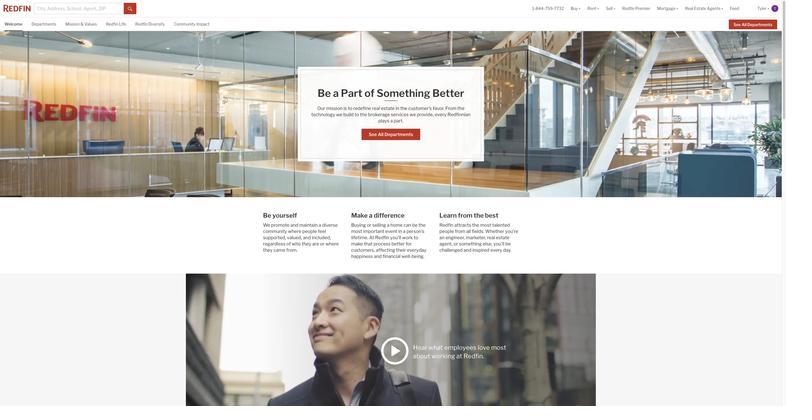 Task type: describe. For each thing, give the bounding box(es) containing it.
financial
[[383, 254, 401, 260]]

our
[[317, 106, 325, 111]]

redfin attracts the most talented people from all fields. whether you're an engineer, marketer, real estate agent, or something else, you'll be challenged and inspired every day.
[[439, 223, 518, 253]]

at
[[456, 353, 462, 360]]

redfin for redfin diversity
[[135, 22, 148, 26]]

be inside buying or selling a home can be the most important event in a person's lifetime. at redfin you'll work to make that process better for customers, affecting their everyday happiness and financial well-being.
[[412, 223, 418, 228]]

1 vertical spatial to
[[355, 112, 359, 118]]

you're
[[505, 229, 518, 235]]

departments link
[[32, 17, 56, 30]]

people inside redfin attracts the most talented people from all fields. whether you're an engineer, marketer, real estate agent, or something else, you'll be challenged and inspired every day.
[[439, 229, 454, 235]]

hear
[[413, 344, 427, 352]]

in inside buying or selling a home can be the most important event in a person's lifetime. at redfin you'll work to make that process better for customers, affecting their everyday happiness and financial well-being.
[[398, 229, 402, 235]]

▾ for mortgage ▾
[[676, 6, 678, 11]]

see for the top the see all departments button
[[734, 22, 741, 27]]

tyler
[[757, 6, 767, 11]]

being.
[[412, 254, 425, 260]]

employees
[[444, 344, 477, 352]]

see all departments for the leftmost the see all departments button
[[369, 132, 413, 138]]

talented
[[492, 223, 510, 228]]

plays
[[378, 118, 389, 124]]

attracts
[[454, 223, 471, 228]]

departments for the leftmost the see all departments button
[[385, 132, 413, 138]]

came
[[274, 248, 285, 253]]

rent ▾ button
[[588, 0, 599, 17]]

working
[[431, 353, 455, 360]]

real
[[685, 6, 693, 11]]

be a part of something better
[[318, 87, 464, 100]]

community impact
[[174, 22, 209, 26]]

love
[[478, 344, 490, 352]]

redefine
[[353, 106, 371, 111]]

well-
[[402, 254, 412, 260]]

welcome link
[[5, 17, 22, 30]]

or inside redfin attracts the most talented people from all fields. whether you're an engineer, marketer, real estate agent, or something else, you'll be challenged and inspired every day.
[[454, 242, 458, 247]]

759-
[[545, 6, 554, 11]]

is
[[344, 106, 347, 111]]

a up the event at bottom
[[387, 223, 390, 228]]

important
[[363, 229, 384, 235]]

be inside redfin attracts the most talented people from all fields. whether you're an engineer, marketer, real estate agent, or something else, you'll be challenged and inspired every day.
[[505, 242, 511, 247]]

all for the leftmost the see all departments button
[[378, 132, 384, 138]]

a up mission
[[333, 87, 339, 100]]

most inside hear what employees love most about working at redfin.
[[491, 344, 506, 352]]

challenged
[[439, 248, 463, 253]]

learn
[[439, 212, 457, 220]]

to inside buying or selling a home can be the most important event in a person's lifetime. at redfin you'll work to make that process better for customers, affecting their everyday happiness and financial well-being.
[[414, 235, 418, 241]]

redfin premier
[[622, 6, 650, 11]]

from
[[445, 106, 456, 111]]

and up valued,
[[290, 223, 298, 228]]

0 horizontal spatial see all departments button
[[362, 129, 420, 140]]

regardless
[[263, 242, 285, 247]]

1-844-759-7732 link
[[532, 6, 564, 11]]

home
[[391, 223, 403, 228]]

people inside we promote and maintain a diverse community where people feel supported, valued, and included, regardless of who they are or where they came from.
[[302, 229, 317, 235]]

redfin diversity
[[135, 22, 165, 26]]

day.
[[503, 248, 511, 253]]

in inside our mission is to redefine real estate in the customer's favor. from the technology we build to the brokerage services we provide, every redfinnian plays a part.
[[396, 106, 399, 111]]

supported,
[[263, 235, 286, 241]]

maintain
[[299, 223, 318, 228]]

difference
[[374, 212, 405, 220]]

that
[[364, 242, 373, 247]]

or inside buying or selling a home can be the most important event in a person's lifetime. at redfin you'll work to make that process better for customers, affecting their everyday happiness and financial well-being.
[[367, 223, 371, 228]]

their
[[396, 248, 406, 253]]

event
[[385, 229, 397, 235]]

build
[[343, 112, 354, 118]]

2 we from the left
[[410, 112, 416, 118]]

we promote and maintain a diverse community where people feel supported, valued, and included, regardless of who they are or where they came from.
[[263, 223, 339, 253]]

all
[[466, 229, 471, 235]]

agents
[[707, 6, 721, 11]]

learn from the best
[[439, 212, 498, 220]]

everyday
[[407, 248, 426, 253]]

what
[[429, 344, 443, 352]]

buy ▾
[[571, 6, 581, 11]]

the up services
[[400, 106, 407, 111]]

buy
[[571, 6, 578, 11]]

redfin diversity link
[[135, 17, 165, 30]]

rent ▾
[[588, 6, 599, 11]]

make
[[351, 212, 368, 220]]

mortgage ▾ button
[[657, 0, 678, 17]]

happiness
[[351, 254, 373, 260]]

be for be a part of something better
[[318, 87, 331, 100]]

process
[[374, 242, 391, 247]]

community impact link
[[174, 17, 209, 30]]

marketer,
[[466, 235, 486, 241]]

and right valued,
[[303, 235, 311, 241]]

redfin.
[[464, 353, 484, 360]]

life
[[119, 22, 126, 26]]

yourself
[[273, 212, 297, 220]]

a right make
[[369, 212, 373, 220]]

better
[[432, 87, 464, 100]]

engineer,
[[446, 235, 465, 241]]

for
[[406, 242, 412, 247]]

most inside redfin attracts the most talented people from all fields. whether you're an engineer, marketer, real estate agent, or something else, you'll be challenged and inspired every day.
[[480, 223, 491, 228]]

most inside buying or selling a home can be the most important event in a person's lifetime. at redfin you'll work to make that process better for customers, affecting their everyday happiness and financial well-being.
[[351, 229, 362, 235]]

tyler ▾
[[757, 6, 769, 11]]

and inside redfin attracts the most talented people from all fields. whether you're an engineer, marketer, real estate agent, or something else, you'll be challenged and inspired every day.
[[464, 248, 472, 253]]

you'll inside buying or selling a home can be the most important event in a person's lifetime. at redfin you'll work to make that process better for customers, affecting their everyday happiness and financial well-being.
[[390, 235, 401, 241]]

redfin premier button
[[619, 0, 654, 17]]

redfin for redfin premier
[[622, 6, 635, 11]]

make
[[351, 242, 363, 247]]

premier
[[635, 6, 650, 11]]

be for be yourself
[[263, 212, 271, 220]]

who
[[292, 242, 301, 247]]

1 vertical spatial they
[[263, 248, 273, 253]]

are
[[312, 242, 319, 247]]

the left best
[[474, 212, 484, 220]]

rent
[[588, 6, 596, 11]]

diverse
[[322, 223, 338, 228]]

redfin life link
[[106, 17, 126, 30]]



Task type: locate. For each thing, give the bounding box(es) containing it.
feed button
[[727, 0, 754, 17]]

real up the brokerage
[[372, 106, 380, 111]]

better
[[392, 242, 405, 247]]

redfin inside redfin diversity link
[[135, 22, 148, 26]]

impact
[[196, 22, 209, 26]]

customer's
[[408, 106, 432, 111]]

all for the top the see all departments button
[[742, 22, 747, 27]]

a inside we promote and maintain a diverse community where people feel supported, valued, and included, regardless of who they are or where they came from.
[[319, 223, 321, 228]]

of inside we promote and maintain a diverse community where people feel supported, valued, and included, regardless of who they are or where they came from.
[[286, 242, 291, 247]]

0 horizontal spatial all
[[378, 132, 384, 138]]

to down redefine
[[355, 112, 359, 118]]

2 ▾ from the left
[[597, 6, 599, 11]]

and down something
[[464, 248, 472, 253]]

every inside redfin attracts the most talented people from all fields. whether you're an engineer, marketer, real estate agent, or something else, you'll be challenged and inspired every day.
[[490, 248, 502, 253]]

1 horizontal spatial to
[[355, 112, 359, 118]]

from down attracts
[[455, 229, 465, 235]]

sell ▾ button
[[606, 0, 615, 17]]

valued,
[[287, 235, 302, 241]]

0 vertical spatial from
[[458, 212, 472, 220]]

2 horizontal spatial or
[[454, 242, 458, 247]]

2 vertical spatial to
[[414, 235, 418, 241]]

whether
[[485, 229, 504, 235]]

0 vertical spatial be
[[318, 87, 331, 100]]

else,
[[483, 242, 493, 247]]

see all departments for the top the see all departments button
[[734, 22, 772, 27]]

all down plays
[[378, 132, 384, 138]]

0 horizontal spatial real
[[372, 106, 380, 111]]

1 horizontal spatial or
[[367, 223, 371, 228]]

from.
[[286, 248, 297, 253]]

redfin left premier
[[622, 6, 635, 11]]

estate inside redfin attracts the most talented people from all fields. whether you're an engineer, marketer, real estate agent, or something else, you'll be challenged and inspired every day.
[[496, 235, 510, 241]]

1 horizontal spatial estate
[[496, 235, 510, 241]]

3 ▾ from the left
[[614, 6, 615, 11]]

1-844-759-7732
[[532, 6, 564, 11]]

▾ inside dropdown button
[[721, 6, 723, 11]]

1 horizontal spatial they
[[302, 242, 311, 247]]

mortgage ▾
[[657, 6, 678, 11]]

welcome
[[5, 22, 22, 26]]

1 vertical spatial where
[[326, 242, 339, 247]]

1 horizontal spatial we
[[410, 112, 416, 118]]

0 horizontal spatial be
[[263, 212, 271, 220]]

buy ▾ button
[[571, 0, 581, 17]]

real up else,
[[487, 235, 495, 241]]

values
[[84, 22, 97, 26]]

every inside our mission is to redefine real estate in the customer's favor. from the technology we build to the brokerage services we provide, every redfinnian plays a part.
[[435, 112, 447, 118]]

an
[[439, 235, 445, 241]]

the up "person's"
[[419, 223, 426, 228]]

2 horizontal spatial to
[[414, 235, 418, 241]]

from
[[458, 212, 472, 220], [455, 229, 465, 235]]

estate
[[694, 6, 706, 11]]

mortgage ▾ button
[[654, 0, 682, 17]]

be yourself
[[263, 212, 297, 220]]

redfin inside 'redfin premier' button
[[622, 6, 635, 11]]

from up attracts
[[458, 212, 472, 220]]

0 vertical spatial see
[[734, 22, 741, 27]]

▾
[[579, 6, 581, 11], [597, 6, 599, 11], [614, 6, 615, 11], [676, 6, 678, 11], [721, 6, 723, 11], [768, 6, 769, 11]]

0 vertical spatial to
[[348, 106, 352, 111]]

redfin inside buying or selling a home can be the most important event in a person's lifetime. at redfin you'll work to make that process better for customers, affecting their everyday happiness and financial well-being.
[[375, 235, 389, 241]]

from inside redfin attracts the most talented people from all fields. whether you're an engineer, marketer, real estate agent, or something else, you'll be challenged and inspired every day.
[[455, 229, 465, 235]]

they left are
[[302, 242, 311, 247]]

see all departments
[[734, 22, 772, 27], [369, 132, 413, 138]]

0 horizontal spatial where
[[288, 229, 301, 235]]

you'll
[[390, 235, 401, 241], [493, 242, 504, 247]]

where up valued,
[[288, 229, 301, 235]]

1 vertical spatial every
[[490, 248, 502, 253]]

of up from.
[[286, 242, 291, 247]]

▾ for buy ▾
[[579, 6, 581, 11]]

0 horizontal spatial people
[[302, 229, 317, 235]]

and inside buying or selling a home can be the most important event in a person's lifetime. at redfin you'll work to make that process better for customers, affecting their everyday happiness and financial well-being.
[[374, 254, 382, 260]]

a inside our mission is to redefine real estate in the customer's favor. from the technology we build to the brokerage services we provide, every redfinnian plays a part.
[[390, 118, 393, 124]]

something
[[377, 87, 430, 100]]

0 horizontal spatial see
[[369, 132, 377, 138]]

1 vertical spatial all
[[378, 132, 384, 138]]

or up important
[[367, 223, 371, 228]]

see all departments down plays
[[369, 132, 413, 138]]

selling
[[372, 223, 386, 228]]

you'll up day. at the right
[[493, 242, 504, 247]]

rent ▾ button
[[584, 0, 603, 17]]

▾ right rent
[[597, 6, 599, 11]]

real inside redfin attracts the most talented people from all fields. whether you're an engineer, marketer, real estate agent, or something else, you'll be challenged and inspired every day.
[[487, 235, 495, 241]]

1 horizontal spatial see
[[734, 22, 741, 27]]

mortgage
[[657, 6, 676, 11]]

in up services
[[396, 106, 399, 111]]

redfin up process
[[375, 235, 389, 241]]

0 horizontal spatial estate
[[381, 106, 395, 111]]

at
[[369, 235, 374, 241]]

can
[[404, 223, 411, 228]]

1 vertical spatial see all departments button
[[362, 129, 420, 140]]

1 vertical spatial estate
[[496, 235, 510, 241]]

0 horizontal spatial be
[[412, 223, 418, 228]]

sell ▾
[[606, 6, 615, 11]]

agent,
[[439, 242, 453, 247]]

0 vertical spatial in
[[396, 106, 399, 111]]

sell
[[606, 6, 613, 11]]

1 horizontal spatial departments
[[385, 132, 413, 138]]

best
[[485, 212, 498, 220]]

1 horizontal spatial see all departments button
[[729, 20, 777, 29]]

1 horizontal spatial you'll
[[493, 242, 504, 247]]

1 horizontal spatial be
[[505, 242, 511, 247]]

favor.
[[433, 106, 444, 111]]

in down home
[[398, 229, 402, 235]]

6 ▾ from the left
[[768, 6, 769, 11]]

see
[[734, 22, 741, 27], [369, 132, 377, 138]]

where down included,
[[326, 242, 339, 247]]

0 vertical spatial be
[[412, 223, 418, 228]]

2 vertical spatial most
[[491, 344, 506, 352]]

0 vertical spatial where
[[288, 229, 301, 235]]

redfinnian
[[448, 112, 471, 118]]

user photo image
[[772, 5, 778, 12]]

redfin inside redfin attracts the most talented people from all fields. whether you're an engineer, marketer, real estate agent, or something else, you'll be challenged and inspired every day.
[[439, 223, 453, 228]]

be up "person's"
[[412, 223, 418, 228]]

4 ▾ from the left
[[676, 6, 678, 11]]

redfin left life
[[106, 22, 118, 26]]

the inside buying or selling a home can be the most important event in a person's lifetime. at redfin you'll work to make that process better for customers, affecting their everyday happiness and financial well-being.
[[419, 223, 426, 228]]

see all departments button
[[729, 20, 777, 29], [362, 129, 420, 140]]

real estate agents ▾ link
[[685, 0, 723, 17]]

to right "is"
[[348, 106, 352, 111]]

▾ right sell at the right
[[614, 6, 615, 11]]

promote
[[271, 223, 289, 228]]

we
[[263, 223, 270, 228]]

community
[[263, 229, 287, 235]]

1 vertical spatial be
[[263, 212, 271, 220]]

and down affecting
[[374, 254, 382, 260]]

see all departments button down plays
[[362, 129, 420, 140]]

0 horizontal spatial to
[[348, 106, 352, 111]]

0 horizontal spatial every
[[435, 112, 447, 118]]

something
[[459, 242, 482, 247]]

see down the brokerage
[[369, 132, 377, 138]]

the down redefine
[[360, 112, 367, 118]]

redfin for redfin attracts the most talented people from all fields. whether you're an engineer, marketer, real estate agent, or something else, you'll be challenged and inspired every day.
[[439, 223, 453, 228]]

in
[[396, 106, 399, 111], [398, 229, 402, 235]]

of up redefine
[[365, 87, 375, 100]]

a up feel
[[319, 223, 321, 228]]

1 we from the left
[[336, 112, 342, 118]]

mission
[[65, 22, 80, 26]]

they
[[302, 242, 311, 247], [263, 248, 273, 253]]

▾ right "agents"
[[721, 6, 723, 11]]

0 vertical spatial you'll
[[390, 235, 401, 241]]

0 vertical spatial see all departments button
[[729, 20, 777, 29]]

sell ▾ button
[[603, 0, 619, 17]]

all down feed 'button'
[[742, 22, 747, 27]]

▾ right 'mortgage'
[[676, 6, 678, 11]]

make a difference
[[351, 212, 405, 220]]

we down customer's
[[410, 112, 416, 118]]

they down regardless
[[263, 248, 273, 253]]

redfin inside redfin life "link"
[[106, 22, 118, 26]]

1 horizontal spatial be
[[318, 87, 331, 100]]

0 vertical spatial they
[[302, 242, 311, 247]]

all
[[742, 22, 747, 27], [378, 132, 384, 138]]

1 vertical spatial you'll
[[493, 242, 504, 247]]

real estate agents ▾ button
[[682, 0, 727, 17]]

most right love
[[491, 344, 506, 352]]

0 horizontal spatial of
[[286, 242, 291, 247]]

affecting
[[376, 248, 395, 253]]

mission & values link
[[65, 17, 97, 30]]

estate inside our mission is to redefine real estate in the customer's favor. from the technology we build to the brokerage services we provide, every redfinnian plays a part.
[[381, 106, 395, 111]]

1 vertical spatial be
[[505, 242, 511, 247]]

redfin down learn
[[439, 223, 453, 228]]

1 vertical spatial see
[[369, 132, 377, 138]]

departments for the top the see all departments button
[[747, 22, 772, 27]]

about
[[413, 353, 430, 360]]

1 vertical spatial in
[[398, 229, 402, 235]]

1 people from the left
[[302, 229, 317, 235]]

see all departments button down tyler
[[729, 20, 777, 29]]

see down feed
[[734, 22, 741, 27]]

1 horizontal spatial of
[[365, 87, 375, 100]]

submit search image
[[128, 6, 132, 11]]

to down "person's"
[[414, 235, 418, 241]]

part
[[341, 87, 362, 100]]

real inside our mission is to redefine real estate in the customer's favor. from the technology we build to the brokerage services we provide, every redfinnian plays a part.
[[372, 106, 380, 111]]

or inside we promote and maintain a diverse community where people feel supported, valued, and included, regardless of who they are or where they came from.
[[320, 242, 325, 247]]

5 ▾ from the left
[[721, 6, 723, 11]]

0 vertical spatial all
[[742, 22, 747, 27]]

see all departments down tyler
[[734, 22, 772, 27]]

&
[[80, 22, 84, 26]]

▾ for sell ▾
[[614, 6, 615, 11]]

most up the fields.
[[480, 223, 491, 228]]

a left part.
[[390, 118, 393, 124]]

0 horizontal spatial you'll
[[390, 235, 401, 241]]

1 horizontal spatial people
[[439, 229, 454, 235]]

2 horizontal spatial departments
[[747, 22, 772, 27]]

the inside redfin attracts the most talented people from all fields. whether you're an engineer, marketer, real estate agent, or something else, you'll be challenged and inspired every day.
[[472, 223, 479, 228]]

of
[[365, 87, 375, 100], [286, 242, 291, 247]]

buying
[[351, 223, 366, 228]]

1 vertical spatial of
[[286, 242, 291, 247]]

▾ right buy
[[579, 6, 581, 11]]

provide,
[[417, 112, 434, 118]]

1 vertical spatial most
[[351, 229, 362, 235]]

or down included,
[[320, 242, 325, 247]]

be up we
[[263, 212, 271, 220]]

0 vertical spatial real
[[372, 106, 380, 111]]

people down maintain
[[302, 229, 317, 235]]

0 vertical spatial every
[[435, 112, 447, 118]]

1 vertical spatial from
[[455, 229, 465, 235]]

most down buying
[[351, 229, 362, 235]]

1 horizontal spatial every
[[490, 248, 502, 253]]

fields.
[[472, 229, 484, 235]]

a down can
[[403, 229, 406, 235]]

0 vertical spatial see all departments
[[734, 22, 772, 27]]

estate up the brokerage
[[381, 106, 395, 111]]

1-
[[532, 6, 536, 11]]

and
[[290, 223, 298, 228], [303, 235, 311, 241], [464, 248, 472, 253], [374, 254, 382, 260]]

you'll up better
[[390, 235, 401, 241]]

1 ▾ from the left
[[579, 6, 581, 11]]

0 horizontal spatial see all departments
[[369, 132, 413, 138]]

we down mission
[[336, 112, 342, 118]]

people up the an
[[439, 229, 454, 235]]

every down else,
[[490, 248, 502, 253]]

real estate agents ▾
[[685, 6, 723, 11]]

mission
[[326, 106, 343, 111]]

0 horizontal spatial or
[[320, 242, 325, 247]]

1 vertical spatial see all departments
[[369, 132, 413, 138]]

the up redfinnian
[[457, 106, 465, 111]]

feed
[[730, 6, 739, 11]]

0 horizontal spatial departments
[[32, 22, 56, 26]]

1 horizontal spatial where
[[326, 242, 339, 247]]

you'll inside redfin attracts the most talented people from all fields. whether you're an engineer, marketer, real estate agent, or something else, you'll be challenged and inspired every day.
[[493, 242, 504, 247]]

1 vertical spatial real
[[487, 235, 495, 241]]

▾ right tyler
[[768, 6, 769, 11]]

or down engineer,
[[454, 242, 458, 247]]

be up day. at the right
[[505, 242, 511, 247]]

brokerage
[[368, 112, 390, 118]]

services
[[391, 112, 409, 118]]

1 horizontal spatial all
[[742, 22, 747, 27]]

redfin left diversity
[[135, 22, 148, 26]]

person's
[[407, 229, 424, 235]]

0 horizontal spatial we
[[336, 112, 342, 118]]

most
[[480, 223, 491, 228], [351, 229, 362, 235], [491, 344, 506, 352]]

1 horizontal spatial real
[[487, 235, 495, 241]]

▾ for tyler ▾
[[768, 6, 769, 11]]

buying or selling a home can be the most important event in a person's lifetime. at redfin you'll work to make that process better for customers, affecting their everyday happiness and financial well-being.
[[351, 223, 426, 260]]

0 vertical spatial most
[[480, 223, 491, 228]]

included,
[[312, 235, 331, 241]]

▾ for rent ▾
[[597, 6, 599, 11]]

be up the our
[[318, 87, 331, 100]]

844-
[[536, 6, 545, 11]]

feel
[[318, 229, 326, 235]]

estate down whether
[[496, 235, 510, 241]]

0 vertical spatial estate
[[381, 106, 395, 111]]

see for the leftmost the see all departments button
[[369, 132, 377, 138]]

1 horizontal spatial see all departments
[[734, 22, 772, 27]]

every down favor.
[[435, 112, 447, 118]]

City, Address, School, Agent, ZIP search field
[[34, 3, 124, 14]]

2 people from the left
[[439, 229, 454, 235]]

the up the fields.
[[472, 223, 479, 228]]

work
[[402, 235, 413, 241]]

customers,
[[351, 248, 375, 253]]

7732
[[554, 6, 564, 11]]

0 horizontal spatial they
[[263, 248, 273, 253]]

redfin for redfin life
[[106, 22, 118, 26]]

0 vertical spatial of
[[365, 87, 375, 100]]

inspired
[[472, 248, 489, 253]]



Task type: vqa. For each thing, say whether or not it's contained in the screenshot.
What can we help you with?
no



